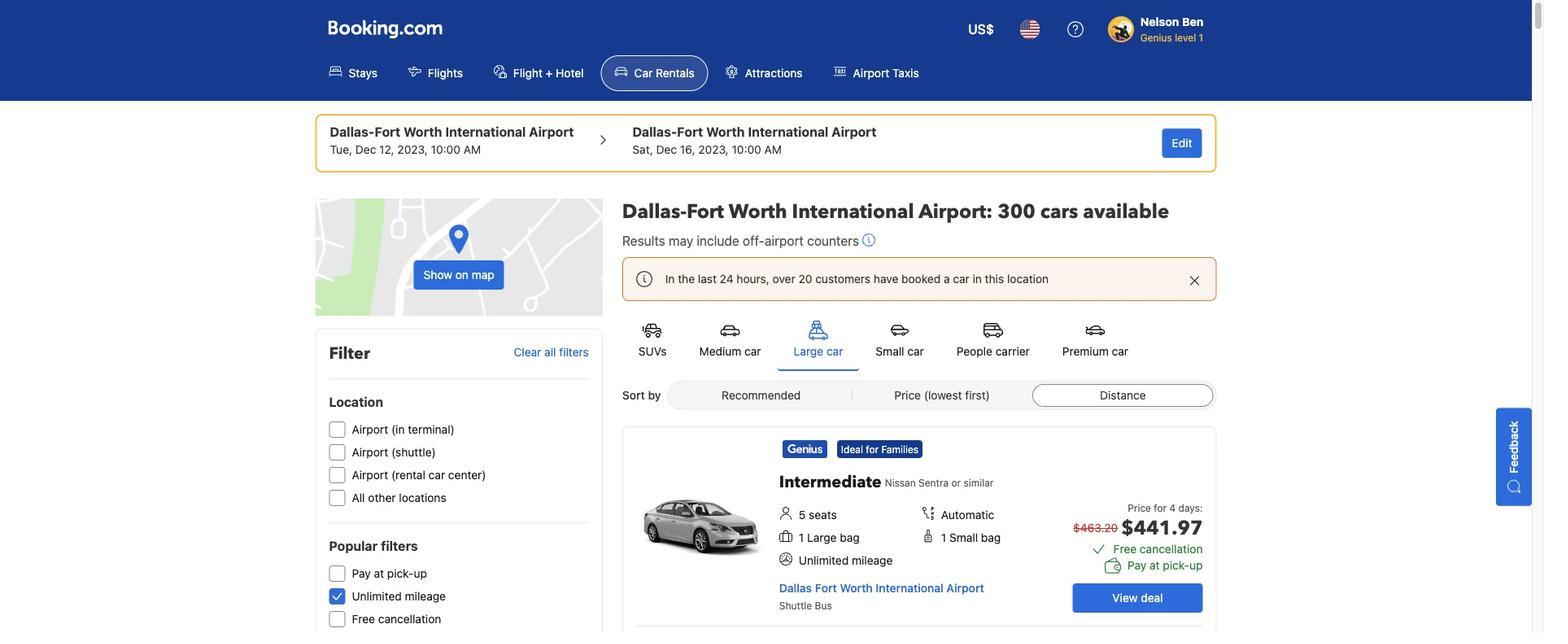 Task type: vqa. For each thing, say whether or not it's contained in the screenshot.
airport taxis
yes



Task type: describe. For each thing, give the bounding box(es) containing it.
attractions link
[[712, 55, 817, 91]]

show
[[424, 268, 452, 282]]

if you choose one, you'll need to make your own way there - but prices can be a lot lower. image
[[862, 233, 875, 247]]

car for premium car
[[1112, 345, 1129, 358]]

16,
[[680, 143, 695, 156]]

$463.20
[[1073, 521, 1118, 535]]

nelson ben genius level 1
[[1141, 15, 1204, 43]]

4
[[1170, 502, 1176, 513]]

1 small bag
[[941, 531, 1001, 544]]

clear all filters button
[[514, 346, 589, 359]]

(in
[[391, 423, 405, 436]]

5 seats
[[799, 508, 837, 522]]

clear all filters
[[514, 346, 589, 359]]

popular
[[329, 538, 378, 554]]

tue,
[[330, 143, 352, 156]]

price for 4 days: $463.20 $441.97
[[1073, 502, 1203, 541]]

map
[[472, 268, 494, 282]]

1 vertical spatial mileage
[[405, 589, 446, 603]]

car for medium car
[[745, 345, 761, 358]]

fort for dallas-fort worth international airport: 300 cars available
[[687, 198, 724, 225]]

airport left (in
[[352, 423, 388, 436]]

carrier
[[996, 345, 1030, 358]]

pick- inside product card group
[[1163, 559, 1190, 572]]

0 horizontal spatial cancellation
[[378, 612, 441, 626]]

free cancellation inside product card group
[[1114, 542, 1203, 556]]

in
[[665, 272, 675, 286]]

all
[[352, 491, 365, 504]]

intermediate
[[779, 471, 882, 493]]

people
[[957, 345, 993, 358]]

2023, for dallas-fort worth international airport tue, dec 12, 2023, 10:00 am
[[397, 143, 428, 156]]

cars
[[1040, 198, 1078, 225]]

may
[[669, 233, 693, 249]]

view
[[1113, 591, 1138, 605]]

results
[[622, 233, 665, 249]]

stays link
[[315, 55, 391, 91]]

unlimited inside product card group
[[799, 554, 849, 567]]

am for dallas-fort worth international airport sat, dec 16, 2023, 10:00 am
[[765, 143, 782, 156]]

airport inside dallas fort worth international airport shuttle bus
[[947, 581, 984, 595]]

$441.97
[[1121, 515, 1203, 541]]

airport (in terminal)
[[352, 423, 455, 436]]

days:
[[1179, 502, 1203, 513]]

suvs button
[[622, 311, 683, 369]]

2023, for dallas-fort worth international airport sat, dec 16, 2023, 10:00 am
[[698, 143, 729, 156]]

0 horizontal spatial pay
[[352, 567, 371, 580]]

drop-off location element
[[633, 122, 877, 142]]

large inside button
[[794, 345, 824, 358]]

sort
[[622, 389, 645, 402]]

show on map
[[424, 268, 494, 282]]

edit button
[[1162, 129, 1202, 158]]

filter
[[329, 343, 370, 365]]

car
[[634, 66, 653, 80]]

ben
[[1182, 15, 1204, 28]]

edit
[[1172, 136, 1192, 150]]

worth for dallas fort worth international airport shuttle bus
[[840, 581, 873, 595]]

pay inside product card group
[[1128, 559, 1147, 572]]

intermediate nissan sentra or similar
[[779, 471, 994, 493]]

first)
[[965, 389, 990, 402]]

international for tue,
[[445, 124, 526, 140]]

medium car button
[[683, 311, 778, 369]]

12,
[[379, 143, 394, 156]]

hours,
[[737, 272, 770, 286]]

large car
[[794, 345, 843, 358]]

0 horizontal spatial pick-
[[387, 567, 414, 580]]

premium car button
[[1046, 311, 1145, 369]]

medium car
[[699, 345, 761, 358]]

large car button
[[778, 311, 860, 371]]

0 horizontal spatial free cancellation
[[352, 612, 441, 626]]

last
[[698, 272, 717, 286]]

dec for dallas-fort worth international airport tue, dec 12, 2023, 10:00 am
[[355, 143, 376, 156]]

stays
[[349, 66, 377, 80]]

other
[[368, 491, 396, 504]]

in the last 24 hours, over 20 customers have booked a car in this location
[[665, 272, 1049, 286]]

rentals
[[656, 66, 695, 80]]

counters
[[807, 233, 859, 249]]

bag for 1 small bag
[[981, 531, 1001, 544]]

popular filters
[[329, 538, 418, 554]]

by
[[648, 389, 661, 402]]

automatic
[[941, 508, 995, 522]]

nelson
[[1141, 15, 1179, 28]]

a
[[944, 272, 950, 286]]

hotel
[[556, 66, 584, 80]]

off-
[[743, 233, 765, 249]]

medium
[[699, 345, 742, 358]]

ideal
[[841, 443, 863, 455]]

pick-up date element
[[330, 142, 574, 158]]

have
[[874, 272, 899, 286]]

flight + hotel
[[513, 66, 584, 80]]

dallas-fort worth international airport sat, dec 16, 2023, 10:00 am
[[633, 124, 877, 156]]

airport taxis
[[853, 66, 919, 80]]

1 inside nelson ben genius level 1
[[1199, 32, 1203, 43]]

similar
[[964, 477, 994, 488]]

free inside product card group
[[1114, 542, 1137, 556]]

10:00 for dallas-fort worth international airport tue, dec 12, 2023, 10:00 am
[[431, 143, 461, 156]]

drop-off date element
[[633, 142, 877, 158]]

airport (shuttle)
[[352, 445, 436, 459]]

0 horizontal spatial up
[[414, 567, 427, 580]]

airport down airport (in terminal)
[[352, 445, 388, 459]]

fort for dallas-fort worth international airport sat, dec 16, 2023, 10:00 am
[[677, 124, 703, 140]]

flights
[[428, 66, 463, 80]]

car for large car
[[827, 345, 843, 358]]

small inside product card group
[[949, 531, 978, 544]]

up inside product card group
[[1190, 559, 1203, 572]]

terminal)
[[408, 423, 455, 436]]

airport inside the 'skip to main content' element
[[853, 66, 890, 80]]

(shuttle)
[[391, 445, 436, 459]]

airport (rental car center)
[[352, 468, 486, 482]]

locations
[[399, 491, 446, 504]]

all
[[544, 346, 556, 359]]

international for sat,
[[748, 124, 829, 140]]

in
[[973, 272, 982, 286]]

dallas- for dallas-fort worth international airport tue, dec 12, 2023, 10:00 am
[[330, 124, 375, 140]]

bus
[[815, 600, 832, 611]]

sentra
[[919, 477, 949, 488]]



Task type: locate. For each thing, give the bounding box(es) containing it.
fort for dallas fort worth international airport shuttle bus
[[815, 581, 837, 595]]

1 horizontal spatial dallas-fort worth international airport group
[[633, 122, 877, 158]]

view deal button
[[1073, 583, 1203, 613]]

car up locations
[[429, 468, 445, 482]]

international inside dallas-fort worth international airport tue, dec 12, 2023, 10:00 am
[[445, 124, 526, 140]]

mileage inside product card group
[[852, 554, 893, 567]]

1 large bag
[[799, 531, 860, 544]]

1 horizontal spatial price
[[1128, 502, 1151, 513]]

unlimited mileage
[[799, 554, 893, 567], [352, 589, 446, 603]]

0 horizontal spatial 2023,
[[397, 143, 428, 156]]

large inside product card group
[[807, 531, 837, 544]]

international up pick-up date element
[[445, 124, 526, 140]]

1 vertical spatial small
[[949, 531, 978, 544]]

bag down intermediate at bottom right
[[840, 531, 860, 544]]

booked
[[902, 272, 941, 286]]

airport down airport taxis link
[[832, 124, 877, 140]]

unlimited mileage inside product card group
[[799, 554, 893, 567]]

fort up include
[[687, 198, 724, 225]]

1 horizontal spatial pay
[[1128, 559, 1147, 572]]

free down price for 4 days: $463.20 $441.97
[[1114, 542, 1137, 556]]

fort for dallas-fort worth international airport tue, dec 12, 2023, 10:00 am
[[375, 124, 401, 140]]

(lowest
[[924, 389, 962, 402]]

pay
[[1128, 559, 1147, 572], [352, 567, 371, 580]]

at
[[1150, 559, 1160, 572], [374, 567, 384, 580]]

international inside dallas-fort worth international airport sat, dec 16, 2023, 10:00 am
[[748, 124, 829, 140]]

10:00 down pick-up location element in the top of the page
[[431, 143, 461, 156]]

free
[[1114, 542, 1137, 556], [352, 612, 375, 626]]

0 vertical spatial unlimited mileage
[[799, 554, 893, 567]]

airport down 1 small bag
[[947, 581, 984, 595]]

price inside the sort by element
[[894, 389, 921, 402]]

dec inside dallas-fort worth international airport tue, dec 12, 2023, 10:00 am
[[355, 143, 376, 156]]

1 horizontal spatial 1
[[941, 531, 946, 544]]

for left 4
[[1154, 502, 1167, 513]]

0 vertical spatial cancellation
[[1140, 542, 1203, 556]]

0 vertical spatial for
[[866, 443, 879, 455]]

1 dallas-fort worth international airport group from the left
[[330, 122, 574, 158]]

free cancellation down popular filters
[[352, 612, 441, 626]]

seats
[[809, 508, 837, 522]]

all other locations
[[352, 491, 446, 504]]

free cancellation
[[1114, 542, 1203, 556], [352, 612, 441, 626]]

attractions
[[745, 66, 803, 80]]

ideal for families
[[841, 443, 919, 455]]

dallas- up sat,
[[633, 124, 677, 140]]

car rentals link
[[601, 55, 708, 91]]

the
[[678, 272, 695, 286]]

1 horizontal spatial am
[[765, 143, 782, 156]]

sort by element
[[668, 381, 1217, 410]]

mileage
[[852, 554, 893, 567], [405, 589, 446, 603]]

worth inside dallas-fort worth international airport tue, dec 12, 2023, 10:00 am
[[404, 124, 442, 140]]

dallas
[[779, 581, 812, 595]]

1 horizontal spatial at
[[1150, 559, 1160, 572]]

worth up pick-up date element
[[404, 124, 442, 140]]

small car
[[876, 345, 924, 358]]

1 vertical spatial unlimited mileage
[[352, 589, 446, 603]]

dallas- for dallas-fort worth international airport sat, dec 16, 2023, 10:00 am
[[633, 124, 677, 140]]

or
[[952, 477, 961, 488]]

1 dec from the left
[[355, 143, 376, 156]]

at down popular filters
[[374, 567, 384, 580]]

location
[[1007, 272, 1049, 286]]

2 dallas-fort worth international airport group from the left
[[633, 122, 877, 158]]

dallas-fort worth international airport group down flights on the top
[[330, 122, 574, 158]]

fort
[[375, 124, 401, 140], [677, 124, 703, 140], [687, 198, 724, 225], [815, 581, 837, 595]]

1 2023, from the left
[[397, 143, 428, 156]]

worth for dallas-fort worth international airport sat, dec 16, 2023, 10:00 am
[[706, 124, 745, 140]]

for for price for 4 days: $463.20 $441.97
[[1154, 502, 1167, 513]]

dec for dallas-fort worth international airport sat, dec 16, 2023, 10:00 am
[[656, 143, 677, 156]]

1 horizontal spatial free
[[1114, 542, 1137, 556]]

1 vertical spatial for
[[1154, 502, 1167, 513]]

0 horizontal spatial unlimited
[[352, 589, 402, 603]]

1 horizontal spatial cancellation
[[1140, 542, 1203, 556]]

dallas- for dallas-fort worth international airport: 300 cars available
[[622, 198, 687, 225]]

1 bag from the left
[[840, 531, 860, 544]]

view deal
[[1113, 591, 1163, 605]]

international for 300
[[792, 198, 914, 225]]

dec left 12,
[[355, 143, 376, 156]]

1 vertical spatial large
[[807, 531, 837, 544]]

1 vertical spatial free cancellation
[[352, 612, 441, 626]]

pick- down popular filters
[[387, 567, 414, 580]]

10:00
[[431, 143, 461, 156], [732, 143, 761, 156]]

fort inside dallas-fort worth international airport sat, dec 16, 2023, 10:00 am
[[677, 124, 703, 140]]

0 horizontal spatial am
[[464, 143, 481, 156]]

deal
[[1141, 591, 1163, 605]]

bag down automatic
[[981, 531, 1001, 544]]

pay at pick-up
[[1128, 559, 1203, 572], [352, 567, 427, 580]]

5
[[799, 508, 806, 522]]

0 vertical spatial price
[[894, 389, 921, 402]]

car for small car
[[907, 345, 924, 358]]

1 down automatic
[[941, 531, 946, 544]]

dallas-fort worth international airport group down attractions "link"
[[633, 122, 877, 158]]

free cancellation down the '$441.97'
[[1114, 542, 1203, 556]]

fort inside dallas fort worth international airport shuttle bus
[[815, 581, 837, 595]]

worth inside dallas fort worth international airport shuttle bus
[[840, 581, 873, 595]]

product card group
[[622, 426, 1217, 633]]

distance
[[1100, 389, 1146, 402]]

1 horizontal spatial unlimited mileage
[[799, 554, 893, 567]]

1 horizontal spatial dec
[[656, 143, 677, 156]]

location
[[329, 394, 383, 410]]

1 10:00 from the left
[[431, 143, 461, 156]]

0 vertical spatial small
[[876, 345, 904, 358]]

unlimited mileage down popular filters
[[352, 589, 446, 603]]

2 horizontal spatial 1
[[1199, 32, 1203, 43]]

dec inside dallas-fort worth international airport sat, dec 16, 2023, 10:00 am
[[656, 143, 677, 156]]

0 horizontal spatial dec
[[355, 143, 376, 156]]

0 vertical spatial unlimited
[[799, 554, 849, 567]]

1 horizontal spatial bag
[[981, 531, 1001, 544]]

airport down +
[[529, 124, 574, 140]]

small down automatic
[[949, 531, 978, 544]]

1 horizontal spatial for
[[1154, 502, 1167, 513]]

1 vertical spatial unlimited
[[352, 589, 402, 603]]

0 vertical spatial free
[[1114, 542, 1137, 556]]

small car button
[[860, 311, 940, 369]]

price up the '$441.97'
[[1128, 502, 1151, 513]]

1 vertical spatial price
[[1128, 502, 1151, 513]]

filters right all
[[559, 346, 589, 359]]

nissan
[[885, 477, 916, 488]]

0 horizontal spatial filters
[[381, 538, 418, 554]]

pay at pick-up up deal
[[1128, 559, 1203, 572]]

0 horizontal spatial 1
[[799, 531, 804, 544]]

0 horizontal spatial free
[[352, 612, 375, 626]]

us$
[[968, 22, 994, 37]]

0 vertical spatial large
[[794, 345, 824, 358]]

show on map button
[[315, 199, 603, 316]]

2 am from the left
[[765, 143, 782, 156]]

this
[[985, 272, 1004, 286]]

0 horizontal spatial mileage
[[405, 589, 446, 603]]

airport
[[853, 66, 890, 80], [529, 124, 574, 140], [832, 124, 877, 140], [352, 423, 388, 436], [352, 445, 388, 459], [352, 468, 388, 482], [947, 581, 984, 595]]

cancellation
[[1140, 542, 1203, 556], [378, 612, 441, 626]]

0 horizontal spatial bag
[[840, 531, 860, 544]]

1 vertical spatial cancellation
[[378, 612, 441, 626]]

1 horizontal spatial 10:00
[[732, 143, 761, 156]]

airport:
[[919, 198, 993, 225]]

2 bag from the left
[[981, 531, 1001, 544]]

mileage up dallas fort worth international airport button
[[852, 554, 893, 567]]

0 horizontal spatial at
[[374, 567, 384, 580]]

results may include off-airport counters
[[622, 233, 859, 249]]

taxis
[[893, 66, 919, 80]]

price for price for 4 days: $463.20 $441.97
[[1128, 502, 1151, 513]]

2023, right 16,
[[698, 143, 729, 156]]

mileage down popular filters
[[405, 589, 446, 603]]

sort by
[[622, 389, 661, 402]]

dallas-fort worth international airport group
[[330, 122, 574, 158], [633, 122, 877, 158]]

1 horizontal spatial up
[[1190, 559, 1203, 572]]

dec left 16,
[[656, 143, 677, 156]]

0 vertical spatial free cancellation
[[1114, 542, 1203, 556]]

dallas-fort worth international airport tue, dec 12, 2023, 10:00 am
[[330, 124, 574, 156]]

filters right the popular
[[381, 538, 418, 554]]

up down popular filters
[[414, 567, 427, 580]]

1 horizontal spatial pay at pick-up
[[1128, 559, 1203, 572]]

1 horizontal spatial 2023,
[[698, 143, 729, 156]]

small up price (lowest first) at the bottom
[[876, 345, 904, 358]]

customers
[[815, 272, 871, 286]]

24
[[720, 272, 734, 286]]

1 vertical spatial filters
[[381, 538, 418, 554]]

people carrier
[[957, 345, 1030, 358]]

0 horizontal spatial small
[[876, 345, 904, 358]]

price inside price for 4 days: $463.20 $441.97
[[1128, 502, 1151, 513]]

worth down 1 large bag
[[840, 581, 873, 595]]

pay up view deal
[[1128, 559, 1147, 572]]

2 dec from the left
[[656, 143, 677, 156]]

2 2023, from the left
[[698, 143, 729, 156]]

international
[[445, 124, 526, 140], [748, 124, 829, 140], [792, 198, 914, 225], [876, 581, 944, 595]]

international for shuttle
[[876, 581, 944, 595]]

fort up 12,
[[375, 124, 401, 140]]

2023,
[[397, 143, 428, 156], [698, 143, 729, 156]]

skip to main content element
[[0, 0, 1532, 101]]

pay at pick-up down popular filters
[[352, 567, 427, 580]]

1 horizontal spatial unlimited
[[799, 554, 849, 567]]

airport
[[765, 233, 804, 249]]

bag for 1 large bag
[[840, 531, 860, 544]]

1 am from the left
[[464, 143, 481, 156]]

am down pick-up location element in the top of the page
[[464, 143, 481, 156]]

dallas- up results
[[622, 198, 687, 225]]

up down the '$441.97'
[[1190, 559, 1203, 572]]

1 horizontal spatial filters
[[559, 346, 589, 359]]

airport inside dallas-fort worth international airport sat, dec 16, 2023, 10:00 am
[[832, 124, 877, 140]]

1 horizontal spatial small
[[949, 531, 978, 544]]

dallas fort worth international airport button
[[779, 581, 984, 595]]

car
[[953, 272, 970, 286], [745, 345, 761, 358], [827, 345, 843, 358], [907, 345, 924, 358], [1112, 345, 1129, 358], [429, 468, 445, 482]]

fort inside dallas-fort worth international airport tue, dec 12, 2023, 10:00 am
[[375, 124, 401, 140]]

clear
[[514, 346, 541, 359]]

car left small car
[[827, 345, 843, 358]]

filters inside button
[[559, 346, 589, 359]]

1 for 1 small bag
[[941, 531, 946, 544]]

300
[[998, 198, 1036, 225]]

if you choose one, you'll need to make your own way there - but prices can be a lot lower. image
[[862, 233, 875, 247]]

worth inside dallas-fort worth international airport sat, dec 16, 2023, 10:00 am
[[706, 124, 745, 140]]

large down the seats
[[807, 531, 837, 544]]

at up deal
[[1150, 559, 1160, 572]]

level
[[1175, 32, 1196, 43]]

car rentals
[[634, 66, 695, 80]]

1 vertical spatial free
[[352, 612, 375, 626]]

0 vertical spatial mileage
[[852, 554, 893, 567]]

international inside dallas fort worth international airport shuttle bus
[[876, 581, 944, 595]]

am down drop-off location element
[[765, 143, 782, 156]]

worth for dallas-fort worth international airport: 300 cars available
[[729, 198, 787, 225]]

at inside product card group
[[1150, 559, 1160, 572]]

price for price (lowest first)
[[894, 389, 921, 402]]

bag
[[840, 531, 860, 544], [981, 531, 1001, 544]]

2 10:00 from the left
[[732, 143, 761, 156]]

large up recommended
[[794, 345, 824, 358]]

for right ideal
[[866, 443, 879, 455]]

genius
[[1141, 32, 1172, 43]]

am inside dallas-fort worth international airport sat, dec 16, 2023, 10:00 am
[[765, 143, 782, 156]]

am inside dallas-fort worth international airport tue, dec 12, 2023, 10:00 am
[[464, 143, 481, 156]]

1 right level
[[1199, 32, 1203, 43]]

1 horizontal spatial pick-
[[1163, 559, 1190, 572]]

premium
[[1062, 345, 1109, 358]]

dallas- up the tue,
[[330, 124, 375, 140]]

1 horizontal spatial free cancellation
[[1114, 542, 1203, 556]]

large
[[794, 345, 824, 358], [807, 531, 837, 544]]

price left (lowest
[[894, 389, 921, 402]]

pick- down the '$441.97'
[[1163, 559, 1190, 572]]

airport left "taxis" on the top of the page
[[853, 66, 890, 80]]

unlimited mileage down 1 large bag
[[799, 554, 893, 567]]

international up 'drop-off date' element
[[748, 124, 829, 140]]

unlimited down popular filters
[[352, 589, 402, 603]]

on
[[455, 268, 469, 282]]

worth
[[404, 124, 442, 140], [706, 124, 745, 140], [729, 198, 787, 225], [840, 581, 873, 595]]

10:00 for dallas-fort worth international airport sat, dec 16, 2023, 10:00 am
[[732, 143, 761, 156]]

international down 1 small bag
[[876, 581, 944, 595]]

0 horizontal spatial pay at pick-up
[[352, 567, 427, 580]]

price
[[894, 389, 921, 402], [1128, 502, 1151, 513]]

0 horizontal spatial for
[[866, 443, 879, 455]]

flight
[[513, 66, 543, 80]]

10:00 down drop-off location element
[[732, 143, 761, 156]]

1 horizontal spatial mileage
[[852, 554, 893, 567]]

families
[[882, 443, 919, 455]]

10:00 inside dallas-fort worth international airport sat, dec 16, 2023, 10:00 am
[[732, 143, 761, 156]]

airport taxis link
[[820, 55, 933, 91]]

pick-up location element
[[330, 122, 574, 142]]

car right medium
[[745, 345, 761, 358]]

1 down 5 at the right
[[799, 531, 804, 544]]

1 for 1 large bag
[[799, 531, 804, 544]]

worth up off-
[[729, 198, 787, 225]]

fort up the bus
[[815, 581, 837, 595]]

0 horizontal spatial dallas-fort worth international airport group
[[330, 122, 574, 158]]

flight + hotel link
[[480, 55, 598, 91]]

international up if you choose one, you'll need to make your own way there - but prices can be a lot lower. image
[[792, 198, 914, 225]]

fort up 16,
[[677, 124, 703, 140]]

car up price (lowest first) at the bottom
[[907, 345, 924, 358]]

premium car
[[1062, 345, 1129, 358]]

center)
[[448, 468, 486, 482]]

pay at pick-up inside product card group
[[1128, 559, 1203, 572]]

0 horizontal spatial unlimited mileage
[[352, 589, 446, 603]]

+
[[546, 66, 553, 80]]

search summary element
[[315, 114, 1217, 172]]

worth up 'drop-off date' element
[[706, 124, 745, 140]]

free down popular filters
[[352, 612, 375, 626]]

for for ideal for families
[[866, 443, 879, 455]]

car right a
[[953, 272, 970, 286]]

2023, right 12,
[[397, 143, 428, 156]]

sat,
[[633, 143, 653, 156]]

airport up all
[[352, 468, 388, 482]]

dallas- inside dallas-fort worth international airport sat, dec 16, 2023, 10:00 am
[[633, 124, 677, 140]]

2023, inside dallas-fort worth international airport tue, dec 12, 2023, 10:00 am
[[397, 143, 428, 156]]

0 horizontal spatial price
[[894, 389, 921, 402]]

car right premium
[[1112, 345, 1129, 358]]

worth for dallas-fort worth international airport tue, dec 12, 2023, 10:00 am
[[404, 124, 442, 140]]

(rental
[[391, 468, 425, 482]]

suvs
[[639, 345, 667, 358]]

cancellation inside product card group
[[1140, 542, 1203, 556]]

10:00 inside dallas-fort worth international airport tue, dec 12, 2023, 10:00 am
[[431, 143, 461, 156]]

dallas- inside dallas-fort worth international airport tue, dec 12, 2023, 10:00 am
[[330, 124, 375, 140]]

include
[[697, 233, 739, 249]]

for inside price for 4 days: $463.20 $441.97
[[1154, 502, 1167, 513]]

0 vertical spatial filters
[[559, 346, 589, 359]]

am for dallas-fort worth international airport tue, dec 12, 2023, 10:00 am
[[464, 143, 481, 156]]

small inside button
[[876, 345, 904, 358]]

pay down the popular
[[352, 567, 371, 580]]

unlimited down 1 large bag
[[799, 554, 849, 567]]

0 horizontal spatial 10:00
[[431, 143, 461, 156]]

2023, inside dallas-fort worth international airport sat, dec 16, 2023, 10:00 am
[[698, 143, 729, 156]]

airport inside dallas-fort worth international airport tue, dec 12, 2023, 10:00 am
[[529, 124, 574, 140]]

available
[[1083, 198, 1169, 225]]



